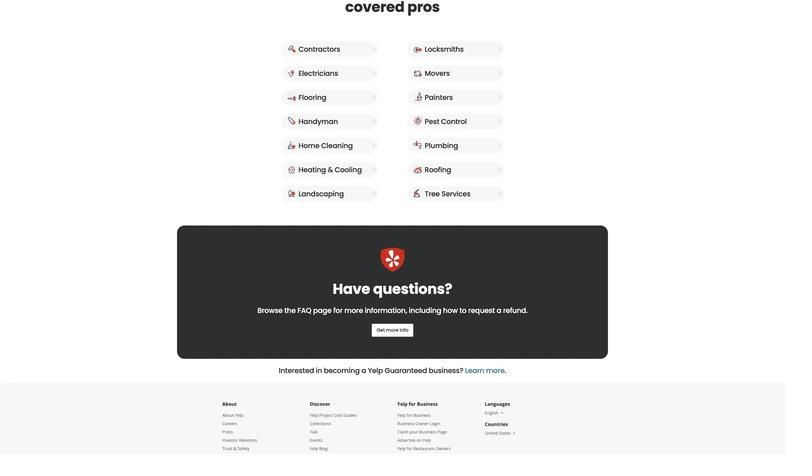 Task type: vqa. For each thing, say whether or not it's contained in the screenshot.


Task type: locate. For each thing, give the bounding box(es) containing it.
24 chevron right v2 image inside landscaping 'link'
[[371, 190, 378, 197]]

page
[[313, 306, 332, 315]]

.
[[505, 366, 507, 376]]

1 vertical spatial &
[[234, 446, 237, 452]]

browse the faq page for more information, including how to request a refund.
[[258, 306, 528, 315]]

relations
[[239, 438, 257, 443]]

cooling
[[335, 165, 362, 175]]

more right learn
[[486, 366, 505, 376]]

united states
[[485, 431, 511, 436]]

about yelp link
[[222, 413, 244, 418]]

24 chevron right v2 image inside electricians link
[[371, 69, 378, 77]]

& left the cooling
[[328, 165, 333, 175]]

1 vertical spatial about
[[222, 413, 234, 418]]

0 vertical spatial about
[[222, 401, 237, 408]]

a left "refund."
[[497, 306, 502, 315]]

24 chevron right v2 image inside plumbing "link"
[[497, 142, 504, 149]]

a right becoming
[[362, 366, 366, 376]]

faq
[[298, 306, 312, 315]]

united states button
[[485, 431, 517, 436]]

on
[[417, 438, 422, 443]]

info
[[400, 327, 409, 334]]

16 chevron down v2 image
[[500, 411, 505, 416]]

english
[[485, 410, 499, 416]]

yelp
[[368, 366, 383, 376], [398, 401, 408, 408], [235, 413, 244, 418], [310, 413, 318, 418], [398, 413, 406, 418], [423, 438, 431, 443], [310, 446, 318, 452], [398, 446, 406, 452]]

24 chevron right v2 image inside painters link
[[497, 94, 504, 101]]

pest control link
[[408, 114, 504, 130]]

blog
[[319, 446, 328, 452]]

discover
[[310, 401, 330, 408]]

your
[[410, 429, 418, 435]]

24 chevron right v2 image for landscaping
[[371, 190, 378, 197]]

investor relations link
[[222, 438, 257, 443]]

& inside about yelp careers press investor relations trust & safety
[[234, 446, 237, 452]]

0 vertical spatial &
[[328, 165, 333, 175]]

states
[[499, 431, 511, 436]]

about
[[222, 401, 237, 408], [222, 413, 234, 418]]

& right trust
[[234, 446, 237, 452]]

roofing link
[[408, 162, 504, 178]]

24 chevron right v2 image inside movers link
[[497, 69, 504, 77]]

to
[[460, 306, 467, 315]]

0 horizontal spatial more
[[345, 306, 363, 315]]

flooring
[[299, 92, 327, 102]]

heating & cooling link
[[281, 162, 378, 178]]

learn more link
[[465, 366, 505, 376]]

business?
[[429, 366, 464, 376]]

24 chevron right v2 image inside 'flooring' link
[[371, 94, 378, 101]]

business down owner
[[420, 429, 437, 435]]

for
[[334, 306, 343, 315], [409, 401, 416, 408], [407, 413, 413, 418], [407, 446, 413, 452]]

24 chevron right v2 image inside contractors link
[[371, 45, 378, 52]]

information,
[[365, 306, 407, 315]]

electricians link
[[281, 66, 378, 81]]

24 chevron right v2 image for pest control
[[497, 118, 504, 125]]

24 chevron right v2 image for locksmiths
[[497, 45, 504, 52]]

24 chevron right v2 image inside tree services link
[[497, 190, 504, 197]]

get more info link
[[372, 324, 414, 337]]

0 vertical spatial a
[[497, 306, 502, 315]]

1 horizontal spatial &
[[328, 165, 333, 175]]

investor
[[222, 438, 238, 443]]

about up about yelp "link"
[[222, 401, 237, 408]]

project
[[319, 413, 333, 418]]

claim
[[398, 429, 408, 435]]

24 chevron right v2 image inside heating & cooling link
[[371, 166, 378, 173]]

events link
[[310, 438, 323, 443]]

24 chevron right v2 image inside home cleaning link
[[371, 142, 378, 149]]

&
[[328, 165, 333, 175], [234, 446, 237, 452]]

browse
[[258, 306, 283, 315]]

about inside about yelp careers press investor relations trust & safety
[[222, 413, 234, 418]]

1 vertical spatial more
[[386, 327, 399, 334]]

24 chevron right v2 image for movers
[[497, 69, 504, 77]]

24 chevron right v2 image inside pest control link
[[497, 118, 504, 125]]

advertise on yelp link
[[398, 438, 431, 443]]

0 horizontal spatial &
[[234, 446, 237, 452]]

16 chevron down v2 image
[[512, 431, 517, 436]]

more down have
[[345, 306, 363, 315]]

24 chevron right v2 image inside handyman link
[[371, 118, 378, 125]]

flooring link
[[281, 90, 378, 105]]

24 chevron right v2 image for flooring
[[371, 94, 378, 101]]

24 chevron right v2 image for painters
[[497, 94, 504, 101]]

becoming
[[324, 366, 360, 376]]

handyman link
[[281, 114, 378, 130]]

locksmiths
[[425, 44, 464, 54]]

2 horizontal spatial more
[[486, 366, 505, 376]]

heating
[[299, 165, 326, 175]]

for right "page"
[[334, 306, 343, 315]]

about up the careers
[[222, 413, 234, 418]]

page
[[438, 429, 447, 435]]

2 about from the top
[[222, 413, 234, 418]]

1 about from the top
[[222, 401, 237, 408]]

how
[[443, 306, 458, 315]]

yelp for restaurant owners link
[[398, 446, 451, 452]]

more right get
[[386, 327, 399, 334]]

tree services
[[425, 189, 471, 199]]

24 chevron right v2 image
[[371, 45, 378, 52], [497, 45, 504, 52], [371, 94, 378, 101], [371, 118, 378, 125], [497, 118, 504, 125], [371, 166, 378, 173], [497, 166, 504, 173], [497, 190, 504, 197]]

2 vertical spatial more
[[486, 366, 505, 376]]

landscaping
[[299, 189, 344, 199]]

1 horizontal spatial a
[[497, 306, 502, 315]]

guides
[[344, 413, 357, 418]]

0 horizontal spatial a
[[362, 366, 366, 376]]

electricians
[[299, 68, 338, 78]]

business
[[417, 401, 438, 408], [414, 413, 431, 418], [398, 421, 415, 427], [420, 429, 437, 435]]

tree services link
[[408, 186, 504, 202]]

24 chevron right v2 image
[[371, 69, 378, 77], [497, 69, 504, 77], [497, 94, 504, 101], [371, 142, 378, 149], [497, 142, 504, 149], [371, 190, 378, 197]]

contractors
[[299, 44, 340, 54]]

press link
[[222, 429, 233, 435]]

yelp project cost guides collections talk events yelp blog
[[310, 413, 357, 452]]

request
[[469, 306, 495, 315]]

guaranteed
[[385, 366, 427, 376]]

24 chevron right v2 image inside locksmiths link
[[497, 45, 504, 52]]

24 chevron right v2 image for home cleaning
[[371, 142, 378, 149]]

24 chevron right v2 image inside roofing link
[[497, 166, 504, 173]]

24 chevron right v2 image for plumbing
[[497, 142, 504, 149]]

yelp for business business owner login claim your business page advertise on yelp yelp for restaurant owners
[[398, 413, 451, 452]]

more
[[345, 306, 363, 315], [386, 327, 399, 334], [486, 366, 505, 376]]

business up the claim at the right bottom of page
[[398, 421, 415, 427]]



Task type: describe. For each thing, give the bounding box(es) containing it.
careers
[[222, 421, 237, 427]]

login
[[430, 421, 441, 427]]

cleaning
[[321, 141, 353, 151]]

cost
[[334, 413, 343, 418]]

press
[[222, 429, 233, 435]]

pest control
[[425, 117, 467, 126]]

interested in becoming a yelp guaranteed business? learn more .
[[279, 366, 507, 376]]

have
[[333, 279, 370, 299]]

plumbing link
[[408, 138, 504, 154]]

refund.
[[503, 306, 528, 315]]

interested
[[279, 366, 314, 376]]

yelp project cost guides link
[[310, 413, 357, 418]]

movers
[[425, 68, 450, 78]]

trust
[[222, 446, 232, 452]]

yelp for business link
[[398, 413, 431, 418]]

24 chevron right v2 image for contractors
[[371, 45, 378, 52]]

contractors link
[[281, 41, 378, 57]]

pest
[[425, 117, 440, 126]]

home cleaning
[[299, 141, 353, 151]]

talk
[[310, 429, 318, 435]]

restaurant
[[414, 446, 435, 452]]

tree
[[425, 189, 440, 199]]

talk link
[[310, 429, 318, 435]]

painters link
[[408, 90, 504, 105]]

have questions?
[[333, 279, 453, 299]]

24 chevron right v2 image for tree services
[[497, 190, 504, 197]]

1 vertical spatial a
[[362, 366, 366, 376]]

collections link
[[310, 421, 331, 427]]

careers link
[[222, 421, 237, 427]]

home cleaning link
[[281, 138, 378, 154]]

about for about
[[222, 401, 237, 408]]

get more info
[[377, 327, 409, 334]]

business up owner
[[414, 413, 431, 418]]

plumbing
[[425, 141, 458, 151]]

yelp for business
[[398, 401, 438, 408]]

united
[[485, 431, 498, 436]]

24 chevron right v2 image for handyman
[[371, 118, 378, 125]]

including
[[409, 306, 442, 315]]

owner
[[416, 421, 429, 427]]

yelp inside about yelp careers press investor relations trust & safety
[[235, 413, 244, 418]]

about for about yelp careers press investor relations trust & safety
[[222, 413, 234, 418]]

heating & cooling
[[299, 165, 362, 175]]

learn
[[465, 366, 485, 376]]

business up yelp for business link
[[417, 401, 438, 408]]

collections
[[310, 421, 331, 427]]

events
[[310, 438, 323, 443]]

painters
[[425, 92, 453, 102]]

business owner login link
[[398, 421, 441, 427]]

locksmiths link
[[408, 41, 504, 57]]

safety
[[238, 446, 250, 452]]

claim your business page link
[[398, 429, 447, 435]]

movers link
[[408, 66, 504, 81]]

24 chevron right v2 image for roofing
[[497, 166, 504, 173]]

for up business owner login link
[[407, 413, 413, 418]]

about yelp careers press investor relations trust & safety
[[222, 413, 257, 452]]

for down advertise
[[407, 446, 413, 452]]

countries
[[485, 421, 508, 428]]

handyman
[[299, 117, 338, 126]]

questions?
[[373, 279, 453, 299]]

advertise
[[398, 438, 416, 443]]

1 horizontal spatial more
[[386, 327, 399, 334]]

yelp blog link
[[310, 446, 328, 452]]

0 vertical spatial more
[[345, 306, 363, 315]]

landscaping link
[[281, 186, 378, 202]]

trust & safety link
[[222, 446, 250, 452]]

for up yelp for business link
[[409, 401, 416, 408]]

get
[[377, 327, 385, 334]]

owners
[[436, 446, 451, 452]]

english button
[[485, 410, 505, 416]]

24 chevron right v2 image for heating & cooling
[[371, 166, 378, 173]]

24 chevron right v2 image for electricians
[[371, 69, 378, 77]]

the
[[285, 306, 296, 315]]

roofing
[[425, 165, 451, 175]]

services
[[442, 189, 471, 199]]

languages
[[485, 401, 510, 408]]

control
[[441, 117, 467, 126]]

home
[[299, 141, 320, 151]]

in
[[316, 366, 322, 376]]



